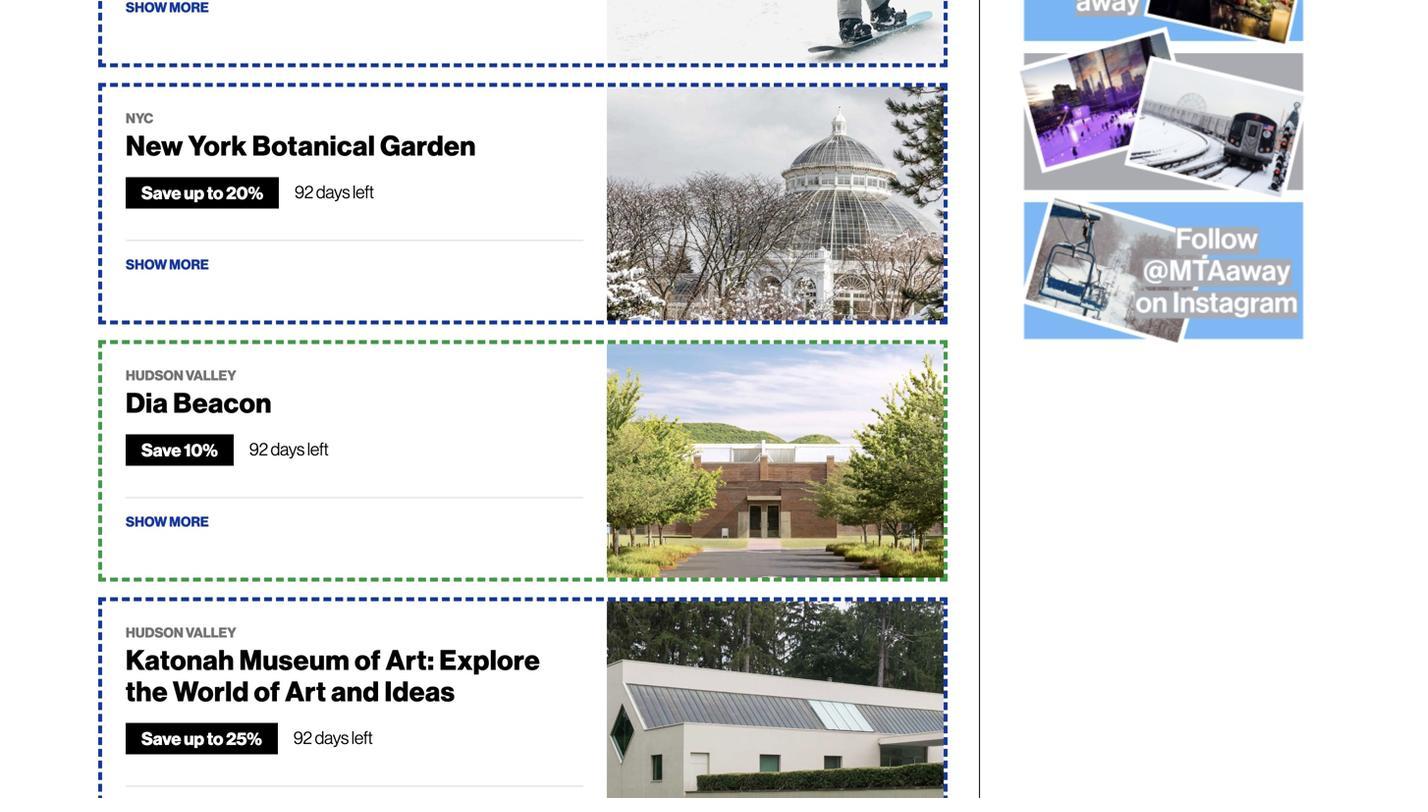 Task type: describe. For each thing, give the bounding box(es) containing it.
art
[[285, 674, 327, 709]]

up for york
[[184, 182, 204, 204]]

92 for botanical
[[295, 181, 314, 203]]

valley for beacon
[[186, 367, 236, 384]]

0 horizontal spatial of
[[254, 674, 280, 709]]

museum
[[239, 643, 350, 678]]

save for katonah museum of art: explore the world of art and ideas
[[141, 728, 181, 750]]

next week
[[111, 15, 178, 35]]

more for dia
[[169, 513, 209, 530]]

more for york
[[169, 256, 209, 273]]

show more button for dia
[[126, 513, 209, 530]]

save up to 25%
[[141, 728, 262, 750]]

92 days left for museum
[[294, 727, 373, 749]]

this
[[111, 54, 138, 74]]

this month
[[111, 54, 181, 74]]

days for beacon
[[271, 438, 305, 460]]

month for next month
[[143, 94, 184, 113]]

show more button for york
[[126, 256, 209, 273]]

next for next month
[[111, 94, 141, 113]]

garden
[[380, 128, 476, 163]]

save up to 20%
[[141, 182, 263, 204]]

valley for museum
[[186, 624, 236, 641]]

nyc new york botanical garden
[[126, 109, 476, 163]]

10%
[[184, 439, 218, 461]]

katonah
[[126, 643, 235, 678]]

show for dia beacon
[[126, 513, 167, 530]]

show for new york botanical garden
[[126, 256, 167, 273]]

to for york
[[207, 182, 223, 204]]

botanical
[[252, 128, 376, 163]]

ideas
[[385, 674, 455, 709]]

beacon
[[173, 386, 272, 420]]

92 days left for beacon
[[249, 438, 329, 460]]

explore
[[440, 643, 541, 678]]

left for botanical
[[353, 181, 374, 203]]

92 for museum
[[294, 727, 312, 749]]



Task type: vqa. For each thing, say whether or not it's contained in the screenshot.
Hill:
no



Task type: locate. For each thing, give the bounding box(es) containing it.
2 show from the top
[[126, 513, 167, 530]]

up left 20%
[[184, 182, 204, 204]]

1 horizontal spatial of
[[355, 643, 381, 678]]

1 vertical spatial up
[[184, 728, 204, 750]]

0 vertical spatial up
[[184, 182, 204, 204]]

up left 25%
[[184, 728, 204, 750]]

of left art:
[[355, 643, 381, 678]]

hudson
[[126, 367, 184, 384], [126, 624, 184, 641]]

92 days left for botanical
[[295, 181, 374, 203]]

days down and
[[315, 727, 349, 749]]

1 vertical spatial left
[[307, 438, 329, 460]]

next left "week"
[[111, 15, 141, 35]]

hudson for dia
[[126, 367, 184, 384]]

1 show more from the top
[[126, 256, 209, 273]]

hudson for katonah
[[126, 624, 184, 641]]

2 more from the top
[[169, 513, 209, 530]]

dia
[[126, 386, 168, 420]]

days down beacon
[[271, 438, 305, 460]]

1 vertical spatial show more button
[[126, 513, 209, 530]]

0 vertical spatial days
[[316, 181, 350, 203]]

days for botanical
[[316, 181, 350, 203]]

mta away ig promo web ad winter 2024 image
[[1012, 0, 1317, 352]]

92
[[295, 181, 314, 203], [249, 438, 268, 460], [294, 727, 312, 749]]

1 show more button from the top
[[126, 256, 209, 273]]

of left art
[[254, 674, 280, 709]]

valley up beacon
[[186, 367, 236, 384]]

show more
[[126, 256, 209, 273], [126, 513, 209, 530]]

1 next from the top
[[111, 15, 141, 35]]

next month
[[111, 94, 184, 113]]

save for dia beacon
[[141, 439, 181, 461]]

1 vertical spatial 92 days left
[[249, 438, 329, 460]]

0 vertical spatial show more button
[[126, 256, 209, 273]]

1 vertical spatial 92
[[249, 438, 268, 460]]

1 save from the top
[[141, 182, 181, 204]]

hudson inside hudson valley dia beacon
[[126, 367, 184, 384]]

month
[[140, 54, 181, 74], [143, 94, 184, 113]]

to left 20%
[[207, 182, 223, 204]]

valley
[[186, 367, 236, 384], [186, 624, 236, 641]]

2 to from the top
[[207, 728, 223, 750]]

1 show from the top
[[126, 256, 167, 273]]

1 vertical spatial show more
[[126, 513, 209, 530]]

up
[[184, 182, 204, 204], [184, 728, 204, 750]]

and
[[331, 674, 380, 709]]

2 save from the top
[[141, 439, 181, 461]]

1 valley from the top
[[186, 367, 236, 384]]

the
[[126, 674, 168, 709]]

valley inside the hudson valley katonah museum of art: explore the world of art and ideas
[[186, 624, 236, 641]]

save 10%
[[141, 439, 218, 461]]

0 vertical spatial save
[[141, 182, 181, 204]]

month for this month
[[140, 54, 181, 74]]

save
[[141, 182, 181, 204], [141, 439, 181, 461], [141, 728, 181, 750]]

2 next from the top
[[111, 94, 141, 113]]

show down save 10%
[[126, 513, 167, 530]]

0 vertical spatial hudson
[[126, 367, 184, 384]]

2 show more from the top
[[126, 513, 209, 530]]

2 vertical spatial save
[[141, 728, 181, 750]]

1 hudson from the top
[[126, 367, 184, 384]]

days down the "botanical"
[[316, 181, 350, 203]]

to for katonah
[[207, 728, 223, 750]]

next for next week
[[111, 15, 141, 35]]

0 vertical spatial show
[[126, 256, 167, 273]]

hudson inside the hudson valley katonah museum of art: explore the world of art and ideas
[[126, 624, 184, 641]]

save down the
[[141, 728, 181, 750]]

92 days left down beacon
[[249, 438, 329, 460]]

valley up katonah
[[186, 624, 236, 641]]

1 vertical spatial hudson
[[126, 624, 184, 641]]

up for katonah
[[184, 728, 204, 750]]

more
[[169, 256, 209, 273], [169, 513, 209, 530]]

2 vertical spatial 92
[[294, 727, 312, 749]]

2 hudson from the top
[[126, 624, 184, 641]]

week
[[143, 15, 178, 35]]

show down save up to 20%
[[126, 256, 167, 273]]

2 valley from the top
[[186, 624, 236, 641]]

92 down art
[[294, 727, 312, 749]]

show more down save 10%
[[126, 513, 209, 530]]

show more for york
[[126, 256, 209, 273]]

show more button
[[126, 256, 209, 273], [126, 513, 209, 530]]

show
[[126, 256, 167, 273], [126, 513, 167, 530]]

more down save up to 20%
[[169, 256, 209, 273]]

left
[[353, 181, 374, 203], [307, 438, 329, 460], [352, 727, 373, 749]]

hudson valley katonah museum of art: explore the world of art and ideas
[[126, 624, 541, 709]]

save left 10%
[[141, 439, 181, 461]]

hudson valley dia beacon
[[126, 367, 272, 420]]

25%
[[226, 728, 262, 750]]

month right this
[[140, 54, 181, 74]]

next
[[111, 15, 141, 35], [111, 94, 141, 113]]

2 vertical spatial days
[[315, 727, 349, 749]]

days
[[316, 181, 350, 203], [271, 438, 305, 460], [315, 727, 349, 749]]

92 days left down and
[[294, 727, 373, 749]]

0 vertical spatial valley
[[186, 367, 236, 384]]

1 vertical spatial show
[[126, 513, 167, 530]]

1 vertical spatial month
[[143, 94, 184, 113]]

1 up from the top
[[184, 182, 204, 204]]

3 save from the top
[[141, 728, 181, 750]]

york
[[188, 128, 247, 163]]

1 vertical spatial to
[[207, 728, 223, 750]]

2 up from the top
[[184, 728, 204, 750]]

92 days left
[[295, 181, 374, 203], [249, 438, 329, 460], [294, 727, 373, 749]]

0 vertical spatial next
[[111, 15, 141, 35]]

show more button down save up to 20%
[[126, 256, 209, 273]]

0 vertical spatial show more
[[126, 256, 209, 273]]

1 more from the top
[[169, 256, 209, 273]]

2 vertical spatial left
[[352, 727, 373, 749]]

next down this
[[111, 94, 141, 113]]

2 vertical spatial 92 days left
[[294, 727, 373, 749]]

show more down save up to 20%
[[126, 256, 209, 273]]

0 vertical spatial 92
[[295, 181, 314, 203]]

0 vertical spatial month
[[140, 54, 181, 74]]

to left 25%
[[207, 728, 223, 750]]

of
[[355, 643, 381, 678], [254, 674, 280, 709]]

to
[[207, 182, 223, 204], [207, 728, 223, 750]]

show more button down save 10%
[[126, 513, 209, 530]]

1 vertical spatial save
[[141, 439, 181, 461]]

save down new
[[141, 182, 181, 204]]

1 vertical spatial more
[[169, 513, 209, 530]]

0 vertical spatial to
[[207, 182, 223, 204]]

more down save 10%
[[169, 513, 209, 530]]

art:
[[386, 643, 435, 678]]

0 vertical spatial left
[[353, 181, 374, 203]]

valley inside hudson valley dia beacon
[[186, 367, 236, 384]]

2 show more button from the top
[[126, 513, 209, 530]]

1 to from the top
[[207, 182, 223, 204]]

1 vertical spatial next
[[111, 94, 141, 113]]

1 vertical spatial valley
[[186, 624, 236, 641]]

show more for dia
[[126, 513, 209, 530]]

days for museum
[[315, 727, 349, 749]]

world
[[173, 674, 249, 709]]

1 vertical spatial days
[[271, 438, 305, 460]]

92 for beacon
[[249, 438, 268, 460]]

hudson up katonah
[[126, 624, 184, 641]]

92 right 10%
[[249, 438, 268, 460]]

hudson up dia
[[126, 367, 184, 384]]

0 vertical spatial more
[[169, 256, 209, 273]]

left for museum
[[352, 727, 373, 749]]

nyc
[[126, 109, 153, 127]]

new
[[126, 128, 183, 163]]

left for beacon
[[307, 438, 329, 460]]

92 days left down the "botanical"
[[295, 181, 374, 203]]

0 vertical spatial 92 days left
[[295, 181, 374, 203]]

20%
[[226, 182, 263, 204]]

92 down the "botanical"
[[295, 181, 314, 203]]

save for new york botanical garden
[[141, 182, 181, 204]]

month up new
[[143, 94, 184, 113]]



